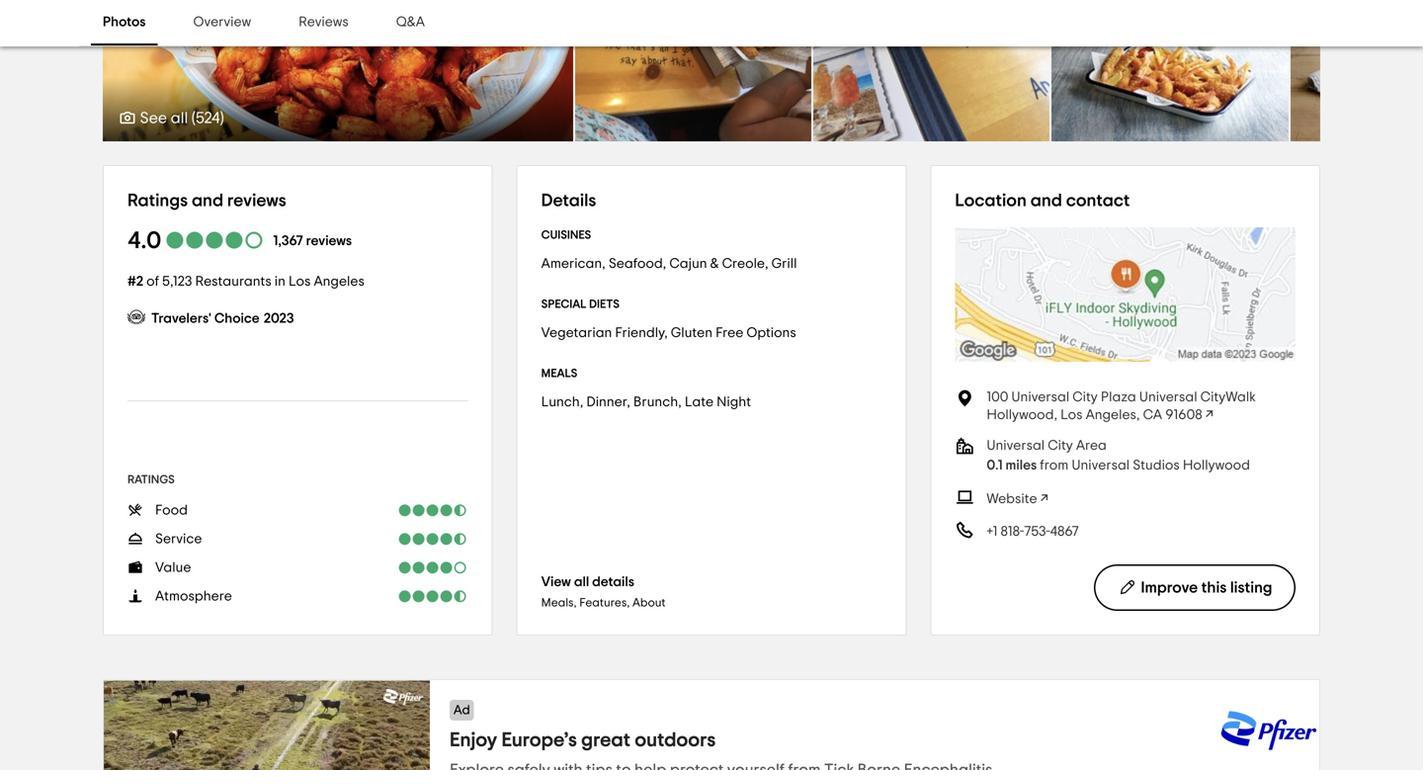 Task type: locate. For each thing, give the bounding box(es) containing it.
and
[[192, 192, 223, 210], [1031, 192, 1063, 210]]

q&a
[[396, 15, 425, 29]]

photos
[[103, 15, 146, 29]]

0 vertical spatial los
[[289, 275, 311, 289]]

and left contact
[[1031, 192, 1063, 210]]

gluten
[[671, 326, 713, 340]]

0 horizontal spatial and
[[192, 192, 223, 210]]

1 vertical spatial all
[[574, 575, 589, 589]]

#2 of 5,123 restaurants in los angeles
[[128, 275, 365, 289]]

1 and from the left
[[192, 192, 223, 210]]

4867
[[1050, 525, 1079, 539]]

1 horizontal spatial reviews
[[306, 234, 352, 248]]

in
[[275, 275, 286, 289]]

city
[[1073, 391, 1098, 404], [1048, 439, 1073, 453]]

special diets
[[541, 299, 620, 310]]

night
[[717, 395, 751, 409]]

0 horizontal spatial reviews
[[227, 192, 286, 210]]

all right view
[[574, 575, 589, 589]]

100 universal city plaza universal citywalk hollywood, los angeles, ca 91608
[[987, 391, 1256, 422]]

+1
[[987, 525, 998, 539]]

from
[[1040, 459, 1069, 473]]

website
[[987, 492, 1038, 506]]

1 vertical spatial reviews
[[306, 234, 352, 248]]

and for ratings
[[192, 192, 223, 210]]

0 vertical spatial city
[[1073, 391, 1098, 404]]

all right see
[[171, 110, 188, 126]]

1 horizontal spatial and
[[1031, 192, 1063, 210]]

753-
[[1024, 525, 1050, 539]]

+1 818-753-4867
[[987, 525, 1079, 539]]

1 horizontal spatial los
[[1061, 408, 1083, 422]]

0 vertical spatial all
[[171, 110, 188, 126]]

and for location
[[1031, 192, 1063, 210]]

reviews
[[227, 192, 286, 210], [306, 234, 352, 248]]

options
[[747, 326, 796, 340]]

city up angeles,
[[1073, 391, 1098, 404]]

universal
[[1012, 391, 1070, 404], [1140, 391, 1198, 404], [987, 439, 1045, 453], [1072, 459, 1130, 473]]

american, seafood, cajun & creole, grill
[[541, 257, 797, 271]]

overview link
[[181, 0, 263, 45]]

see all (524)
[[140, 110, 224, 126]]

los
[[289, 275, 311, 289], [1061, 408, 1083, 422]]

0 horizontal spatial all
[[171, 110, 188, 126]]

listing
[[1231, 580, 1273, 596]]

details
[[541, 192, 597, 210]]

improve this listing
[[1141, 580, 1273, 596]]

los up area
[[1061, 408, 1083, 422]]

value
[[155, 561, 191, 575]]

universal city area 0.1 miles from universal studios hollywood
[[987, 439, 1250, 473]]

reviews up 1,367
[[227, 192, 286, 210]]

studios
[[1133, 459, 1180, 473]]

all for details
[[574, 575, 589, 589]]

1 horizontal spatial all
[[574, 575, 589, 589]]

choice
[[214, 312, 260, 326]]

all for (524)
[[171, 110, 188, 126]]

seafood,
[[609, 257, 667, 271]]

features,
[[580, 597, 630, 609]]

atmosphere
[[155, 590, 232, 604]]

vegetarian friendly, gluten free options
[[541, 326, 796, 340]]

grill
[[772, 257, 797, 271]]

100 universal city plaza universal citywalk hollywood, los angeles, ca 91608 link
[[987, 389, 1296, 424]]

meals,
[[541, 597, 577, 609]]

0 horizontal spatial los
[[289, 275, 311, 289]]

&
[[710, 257, 719, 271]]

cuisines
[[541, 229, 591, 241]]

1 vertical spatial los
[[1061, 408, 1083, 422]]

all
[[171, 110, 188, 126], [574, 575, 589, 589]]

restaurants in los angeles link
[[195, 275, 365, 289]]

los inside 100 universal city plaza universal citywalk hollywood, los angeles, ca 91608
[[1061, 408, 1083, 422]]

city up from
[[1048, 439, 1073, 453]]

contact
[[1066, 192, 1130, 210]]

los right 'in'
[[289, 275, 311, 289]]

ca
[[1143, 408, 1163, 422]]

#2
[[128, 275, 143, 289]]

1 vertical spatial city
[[1048, 439, 1073, 453]]

2 and from the left
[[1031, 192, 1063, 210]]

city inside 100 universal city plaza universal citywalk hollywood, los angeles, ca 91608
[[1073, 391, 1098, 404]]

area
[[1076, 439, 1107, 453]]

about
[[633, 597, 666, 609]]

restaurants
[[195, 275, 272, 289]]

all inside view all details meals, features, about
[[574, 575, 589, 589]]

and right ratings
[[192, 192, 223, 210]]

reviews right 1,367
[[306, 234, 352, 248]]

travelers'
[[151, 312, 211, 326]]

advertisement region
[[103, 679, 1321, 770]]



Task type: describe. For each thing, give the bounding box(es) containing it.
special
[[541, 299, 587, 310]]

creole,
[[722, 257, 769, 271]]

view all details link
[[541, 573, 635, 591]]

website link
[[955, 487, 1174, 508]]

brunch,
[[634, 395, 682, 409]]

reviews
[[299, 15, 349, 29]]

1,367 reviews
[[273, 234, 352, 248]]

universal down area
[[1072, 459, 1130, 473]]

view all details meals, features, about
[[541, 575, 666, 609]]

q&a link
[[384, 0, 437, 45]]

hollywood,
[[987, 408, 1058, 422]]

5,123
[[162, 275, 192, 289]]

0 vertical spatial reviews
[[227, 192, 286, 210]]

this
[[1202, 580, 1227, 596]]

travelers' choice 2023
[[151, 312, 294, 326]]

lunch,
[[541, 395, 584, 409]]

improve this listing link
[[1094, 565, 1296, 611]]

citywalk
[[1201, 391, 1256, 404]]

improve
[[1141, 580, 1198, 596]]

cajun
[[670, 257, 707, 271]]

(524)
[[192, 110, 224, 126]]

universal up hollywood,
[[1012, 391, 1070, 404]]

0.1
[[987, 459, 1003, 473]]

vegetarian
[[541, 326, 612, 340]]

1,367
[[273, 234, 303, 248]]

100
[[987, 391, 1009, 404]]

diets
[[589, 299, 620, 310]]

reviews link
[[287, 0, 361, 45]]

free
[[716, 326, 744, 340]]

late
[[685, 395, 714, 409]]

city inside the universal city area 0.1 miles from universal studios hollywood
[[1048, 439, 1073, 453]]

universal up the miles
[[987, 439, 1045, 453]]

+1 818-753-4867 link
[[955, 520, 1079, 540]]

plaza
[[1101, 391, 1137, 404]]

ratings and reviews
[[128, 192, 286, 210]]

miles
[[1006, 459, 1037, 473]]

friendly,
[[615, 326, 668, 340]]

2023
[[264, 312, 294, 326]]

angeles
[[314, 275, 365, 289]]

hollywood
[[1183, 459, 1250, 473]]

818-
[[1001, 525, 1024, 539]]

meals
[[541, 368, 578, 380]]

ratings
[[128, 474, 175, 486]]

photos link
[[91, 0, 158, 45]]

see
[[140, 110, 167, 126]]

view
[[541, 575, 571, 589]]

overview
[[193, 15, 251, 29]]

lunch, dinner, brunch, late night
[[541, 395, 751, 409]]

location and contact
[[955, 192, 1130, 210]]

american,
[[541, 257, 606, 271]]

universal up 91608
[[1140, 391, 1198, 404]]

food
[[155, 504, 188, 518]]

angeles,
[[1086, 408, 1140, 422]]

4.0
[[128, 229, 161, 253]]

91608
[[1166, 408, 1203, 422]]

dinner,
[[587, 395, 631, 409]]

of
[[146, 275, 159, 289]]

service
[[155, 532, 202, 546]]

ratings
[[128, 192, 188, 210]]

location
[[955, 192, 1027, 210]]

details
[[592, 575, 635, 589]]



Task type: vqa. For each thing, say whether or not it's contained in the screenshot.
Angeles,
yes



